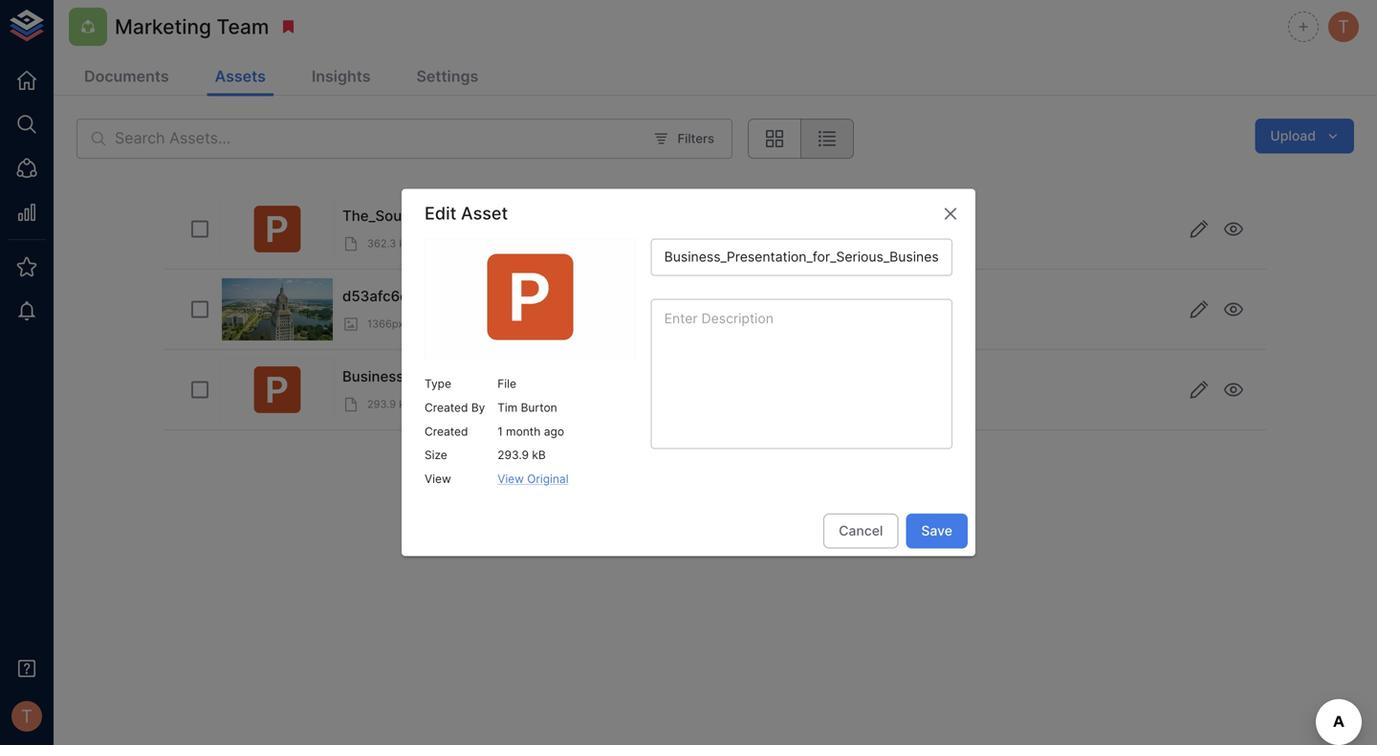 Task type: locate. For each thing, give the bounding box(es) containing it.
created
[[425, 401, 468, 415], [425, 425, 468, 438]]

0 horizontal spatial view
[[425, 472, 451, 486]]

0 vertical spatial 293.9
[[367, 398, 396, 411]]

1 month ago for the_south__the_art_of_the_cypress.pptx
[[428, 237, 489, 250]]

ago
[[471, 237, 489, 250], [505, 318, 524, 330], [470, 398, 489, 411], [544, 425, 564, 438]]

assets link
[[207, 59, 273, 96]]

293.9 up view original
[[498, 448, 529, 462]]

1 vertical spatial t button
[[6, 695, 48, 738]]

1 vertical spatial created
[[425, 425, 468, 438]]

362.3 kb
[[367, 237, 412, 250]]

0 horizontal spatial t button
[[6, 695, 48, 738]]

view
[[425, 472, 451, 486], [498, 472, 524, 486]]

1 for business_presentation_for_serious_business.pptx
[[428, 398, 433, 411]]

0 vertical spatial t button
[[1326, 9, 1362, 45]]

edit asset
[[425, 203, 508, 224]]

Enter Title text field
[[651, 239, 953, 276]]

1 vertical spatial t
[[21, 706, 32, 727]]

1366px
[[367, 318, 404, 330]]

month down d53afc6e-city-10501-171d052ebcc.jpg
[[470, 318, 502, 330]]

month down the type
[[436, 398, 468, 411]]

0 vertical spatial t
[[1338, 16, 1350, 37]]

kb for the_south__the_art_of_the_cypress.pptx
[[399, 237, 412, 250]]

0 vertical spatial created
[[425, 401, 468, 415]]

cancel button
[[824, 514, 899, 549]]

insights link
[[304, 59, 378, 96]]

ago down the_south__the_art_of_the_cypress.pptx
[[471, 237, 489, 250]]

0 vertical spatial kb
[[399, 237, 412, 250]]

1 horizontal spatial 293.9 kb
[[498, 448, 546, 462]]

1 view from the left
[[425, 472, 451, 486]]

1 vertical spatial 293.9 kb
[[498, 448, 546, 462]]

remove bookmark image
[[280, 18, 297, 35]]

view down 'size'
[[425, 472, 451, 486]]

cancel
[[839, 523, 883, 539]]

month down 'edit' at top
[[436, 237, 468, 250]]

1 created from the top
[[425, 401, 468, 415]]

d53afc6e-
[[342, 288, 415, 305]]

business_presentation_for_serious_business.pptx
[[342, 368, 685, 385]]

Search Assets... text field
[[115, 119, 642, 159]]

1 vertical spatial kb
[[399, 398, 412, 411]]

0 horizontal spatial 293.9 kb
[[367, 398, 412, 411]]

2 vertical spatial kb
[[532, 448, 546, 462]]

t for the topmost "t" button
[[1338, 16, 1350, 37]]

1 month ago down "edit asset"
[[428, 237, 489, 250]]

t button
[[1326, 9, 1362, 45], [6, 695, 48, 738]]

1 horizontal spatial t button
[[1326, 9, 1362, 45]]

0 vertical spatial 293.9 kb
[[367, 398, 412, 411]]

ago down burton
[[544, 425, 564, 438]]

1 horizontal spatial t
[[1338, 16, 1350, 37]]

created down the type
[[425, 401, 468, 415]]

settings
[[417, 67, 479, 86]]

1 vertical spatial 293.9
[[498, 448, 529, 462]]

1 down 'edit' at top
[[428, 237, 433, 250]]

293.9 kb
[[367, 398, 412, 411], [498, 448, 546, 462]]

293.9
[[367, 398, 396, 411], [498, 448, 529, 462]]

kb up view original
[[532, 448, 546, 462]]

created for created by
[[425, 401, 468, 415]]

293.9 kb left the created by
[[367, 398, 412, 411]]

month down tim burton
[[506, 425, 541, 438]]

ago left tim
[[470, 398, 489, 411]]

t
[[1338, 16, 1350, 37], [21, 706, 32, 727]]

1 inside edit asset dialog
[[498, 425, 503, 438]]

1 month ago down d53afc6e-city-10501-171d052ebcc.jpg
[[463, 318, 524, 330]]

kb
[[399, 237, 412, 250], [399, 398, 412, 411], [532, 448, 546, 462]]

asset
[[461, 203, 508, 224]]

created down the created by
[[425, 425, 468, 438]]

293.9 left the created by
[[367, 398, 396, 411]]

1 month ago down the type
[[428, 398, 489, 411]]

d53afc6e-city-10501-171d052ebcc.jpg
[[342, 288, 611, 305]]

group
[[748, 119, 854, 159]]

kb right 362.3
[[399, 237, 412, 250]]

1 down 10501-
[[463, 318, 467, 330]]

1 down the type
[[428, 398, 433, 411]]

settings link
[[409, 59, 486, 96]]

month for business_presentation_for_serious_business.pptx
[[436, 398, 468, 411]]

1 horizontal spatial 293.9
[[498, 448, 529, 462]]

1 month ago down tim burton
[[498, 425, 564, 438]]

documents
[[84, 67, 169, 86]]

month
[[436, 237, 468, 250], [470, 318, 502, 330], [436, 398, 468, 411], [506, 425, 541, 438]]

d53afc6e city 10501 171d052ebcc.jpg image
[[222, 278, 333, 341]]

ago down d53afc6e-city-10501-171d052ebcc.jpg
[[505, 318, 524, 330]]

filters
[[678, 131, 715, 146]]

293.9 kb up view original
[[498, 448, 546, 462]]

1 down tim
[[498, 425, 503, 438]]

1366px x 768px
[[367, 318, 446, 330]]

1 horizontal spatial view
[[498, 472, 524, 486]]

the_south__the_art_of_the_cypress.pptx
[[342, 207, 630, 224]]

view left original
[[498, 472, 524, 486]]

2 view from the left
[[498, 472, 524, 486]]

filters button
[[650, 124, 719, 153]]

Enter Description text field
[[651, 299, 953, 449]]

view original
[[498, 472, 569, 486]]

month inside edit asset dialog
[[506, 425, 541, 438]]

2 created from the top
[[425, 425, 468, 438]]

1
[[428, 237, 433, 250], [463, 318, 467, 330], [428, 398, 433, 411], [498, 425, 503, 438]]

0 horizontal spatial t
[[21, 706, 32, 727]]

10501-
[[447, 288, 495, 305]]

1 month ago
[[428, 237, 489, 250], [463, 318, 524, 330], [428, 398, 489, 411], [498, 425, 564, 438]]

team
[[217, 14, 269, 39]]

ago for d53afc6e-city-10501-171d052ebcc.jpg
[[505, 318, 524, 330]]

1 month ago for business_presentation_for_serious_business.pptx
[[428, 398, 489, 411]]

kb left the created by
[[399, 398, 412, 411]]

size
[[425, 448, 448, 462]]

1 month ago for d53afc6e-city-10501-171d052ebcc.jpg
[[463, 318, 524, 330]]



Task type: describe. For each thing, give the bounding box(es) containing it.
0 horizontal spatial 293.9
[[367, 398, 396, 411]]

burton
[[521, 401, 557, 415]]

original
[[527, 472, 569, 486]]

t for left "t" button
[[21, 706, 32, 727]]

documents link
[[77, 59, 177, 96]]

marketing team
[[115, 14, 269, 39]]

tim
[[498, 401, 518, 415]]

view for view
[[425, 472, 451, 486]]

save
[[922, 523, 953, 539]]

293.9 kb inside edit asset dialog
[[498, 448, 546, 462]]

marketing
[[115, 14, 211, 39]]

created for created
[[425, 425, 468, 438]]

month for the_south__the_art_of_the_cypress.pptx
[[436, 237, 468, 250]]

ago inside edit asset dialog
[[544, 425, 564, 438]]

tim burton
[[498, 401, 557, 415]]

1 for d53afc6e-city-10501-171d052ebcc.jpg
[[463, 318, 467, 330]]

293.9 inside edit asset dialog
[[498, 448, 529, 462]]

month for d53afc6e-city-10501-171d052ebcc.jpg
[[470, 318, 502, 330]]

assets
[[215, 67, 266, 86]]

x
[[407, 318, 413, 330]]

view for view original
[[498, 472, 524, 486]]

created by
[[425, 401, 485, 415]]

171d052ebcc.jpg
[[495, 288, 611, 305]]

type
[[425, 377, 451, 391]]

ago for business_presentation_for_serious_business.pptx
[[470, 398, 489, 411]]

upload button
[[1256, 119, 1355, 154]]

ago for the_south__the_art_of_the_cypress.pptx
[[471, 237, 489, 250]]

kb for business_presentation_for_serious_business.pptx
[[399, 398, 412, 411]]

insights
[[312, 67, 371, 86]]

kb inside edit asset dialog
[[532, 448, 546, 462]]

file
[[498, 377, 517, 391]]

edit
[[425, 203, 457, 224]]

1 month ago inside edit asset dialog
[[498, 425, 564, 438]]

1 for the_south__the_art_of_the_cypress.pptx
[[428, 237, 433, 250]]

362.3
[[367, 237, 396, 250]]

by
[[471, 401, 485, 415]]

768px
[[416, 318, 446, 330]]

upload
[[1271, 128, 1316, 144]]

edit asset dialog
[[402, 189, 976, 556]]

city-
[[415, 288, 447, 305]]

view original link
[[498, 472, 569, 486]]

save button
[[906, 514, 968, 549]]



Task type: vqa. For each thing, say whether or not it's contained in the screenshot.
Favorite icon to the left
no



